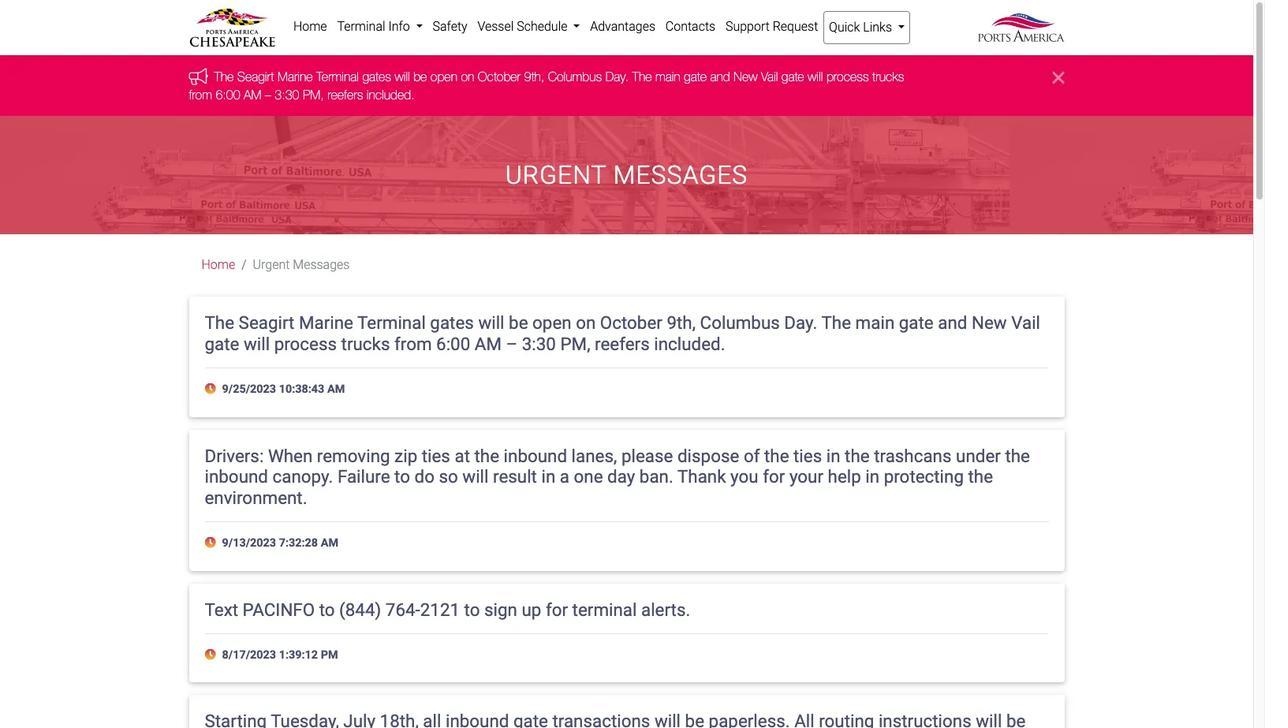 Task type: describe. For each thing, give the bounding box(es) containing it.
(844)
[[339, 599, 381, 620]]

for inside drivers: when removing zip ties at the inbound lanes, please dispose of the ties in the trashcans under the inbound canopy.  failure to do so will result in a one day ban. thank you for your help in protecting the environment.
[[763, 467, 785, 487]]

seagirt inside the seagirt marine terminal gates will be open on october 9th, columbus day. the main gate and new vail gate will process trucks from 6:00 am – 3:30 pm, reefers included. "link"
[[237, 70, 274, 84]]

1 vertical spatial pm,
[[561, 334, 591, 354]]

2 vertical spatial terminal
[[357, 313, 426, 333]]

6:00 inside the seagirt marine terminal gates will be open on october 9th, columbus day. the main gate and new vail gate will process trucks from 6:00 am – 3:30 pm, reefers included. "link"
[[216, 87, 240, 102]]

home for the left home link
[[202, 257, 235, 272]]

1 ties from the left
[[422, 445, 450, 466]]

request
[[773, 19, 818, 34]]

ban.
[[640, 467, 674, 487]]

when
[[268, 445, 313, 466]]

1 horizontal spatial messages
[[614, 160, 748, 190]]

1 vertical spatial included.
[[654, 334, 726, 354]]

1 horizontal spatial open
[[533, 313, 572, 333]]

– inside "link"
[[265, 87, 271, 102]]

from inside "link"
[[189, 87, 212, 102]]

help
[[828, 467, 861, 487]]

sign
[[484, 599, 517, 620]]

3:30 inside "link"
[[275, 87, 299, 102]]

included. inside "link"
[[367, 87, 415, 102]]

main inside "link"
[[656, 70, 681, 84]]

1 horizontal spatial home link
[[288, 11, 332, 43]]

drivers: when removing zip ties at the inbound lanes, please dispose of the ties in the trashcans under the inbound canopy.  failure to do so will result in a one day ban. thank you for your help in protecting the environment.
[[205, 445, 1030, 508]]

support
[[726, 19, 770, 34]]

open inside "link"
[[431, 70, 458, 84]]

1 horizontal spatial day.
[[784, 313, 818, 333]]

the seagirt marine terminal gates will be open on october 9th, columbus day. the main gate and new vail gate will process trucks from 6:00 am – 3:30 pm, reefers included. link
[[189, 70, 904, 102]]

1 vertical spatial gates
[[430, 313, 474, 333]]

10:38:43
[[279, 383, 325, 396]]

failure
[[338, 467, 390, 487]]

schedule
[[517, 19, 568, 34]]

the down under
[[968, 467, 993, 487]]

1 vertical spatial columbus
[[700, 313, 780, 333]]

alerts.
[[641, 599, 691, 620]]

support request link
[[721, 11, 823, 43]]

vessel
[[478, 19, 514, 34]]

so
[[439, 467, 458, 487]]

0 vertical spatial terminal
[[337, 19, 385, 34]]

the right of
[[764, 445, 789, 466]]

1 vertical spatial for
[[546, 599, 568, 620]]

the right under
[[1005, 445, 1030, 466]]

terminal inside "link"
[[316, 70, 359, 84]]

safety
[[433, 19, 468, 34]]

1 horizontal spatial october
[[600, 313, 663, 333]]

vessel schedule link
[[473, 11, 585, 43]]

the seagirt marine terminal gates will be open on october 9th, columbus day. the main gate and new vail gate will process trucks from 6:00 am – 3:30 pm, reefers included. inside alert
[[189, 70, 904, 102]]

trashcans
[[874, 445, 952, 466]]

be inside "link"
[[414, 70, 427, 84]]

am inside "link"
[[244, 87, 261, 102]]

0 vertical spatial urgent
[[505, 160, 607, 190]]

one
[[574, 467, 603, 487]]

7:32:28
[[279, 537, 318, 550]]

1 horizontal spatial and
[[938, 313, 968, 333]]

result
[[493, 467, 537, 487]]

1 horizontal spatial in
[[827, 445, 841, 466]]

9th, inside "link"
[[524, 70, 545, 84]]

the up help
[[845, 445, 870, 466]]

2 horizontal spatial in
[[866, 467, 880, 487]]

1 vertical spatial 6:00
[[436, 334, 470, 354]]

1:39:12
[[279, 648, 318, 662]]

removing
[[317, 445, 390, 466]]

text
[[205, 599, 238, 620]]

day
[[608, 467, 635, 487]]

0 horizontal spatial to
[[319, 599, 335, 620]]

marine inside "link"
[[278, 70, 313, 84]]

1 vertical spatial urgent messages
[[253, 257, 350, 272]]

the seagirt marine terminal gates will be open on october 9th, columbus day. the main gate and new vail gate will process trucks from 6:00 am – 3:30 pm, reefers included. alert
[[0, 56, 1254, 116]]

october inside "link"
[[478, 70, 521, 84]]

1 vertical spatial marine
[[299, 313, 353, 333]]

your
[[790, 467, 824, 487]]

support request
[[726, 19, 818, 34]]

quick links
[[829, 20, 895, 35]]

pm
[[321, 648, 338, 662]]

764-
[[386, 599, 420, 620]]

pacinfo
[[243, 599, 315, 620]]

terminal
[[572, 599, 637, 620]]

do
[[415, 467, 435, 487]]

9/13/2023 7:32:28 am
[[219, 537, 338, 550]]

0 horizontal spatial messages
[[293, 257, 350, 272]]

info
[[388, 19, 410, 34]]

9/25/2023
[[222, 383, 276, 396]]

of
[[744, 445, 760, 466]]

clock image
[[205, 537, 219, 549]]

1 horizontal spatial 9th,
[[667, 313, 696, 333]]

8/17/2023
[[222, 648, 276, 662]]

1 horizontal spatial –
[[506, 334, 518, 354]]

1 vertical spatial vail
[[1012, 313, 1041, 333]]

process inside "link"
[[827, 70, 869, 84]]

quick
[[829, 20, 860, 35]]

at
[[455, 445, 470, 466]]



Task type: vqa. For each thing, say whether or not it's contained in the screenshot.
rightmost The For
no



Task type: locate. For each thing, give the bounding box(es) containing it.
terminal info
[[337, 19, 413, 34]]

columbus
[[548, 70, 602, 84], [700, 313, 780, 333]]

to down the zip
[[395, 467, 410, 487]]

to inside drivers: when removing zip ties at the inbound lanes, please dispose of the ties in the trashcans under the inbound canopy.  failure to do so will result in a one day ban. thank you for your help in protecting the environment.
[[395, 467, 410, 487]]

1 vertical spatial reefers
[[595, 334, 650, 354]]

main
[[656, 70, 681, 84], [856, 313, 895, 333]]

1 horizontal spatial 6:00
[[436, 334, 470, 354]]

to left sign
[[464, 599, 480, 620]]

gates
[[362, 70, 391, 84], [430, 313, 474, 333]]

2 clock image from the top
[[205, 649, 219, 660]]

inbound down drivers: at the bottom left
[[205, 467, 268, 487]]

0 vertical spatial october
[[478, 70, 521, 84]]

1 vertical spatial main
[[856, 313, 895, 333]]

seagirt
[[237, 70, 274, 84], [239, 313, 295, 333]]

1 vertical spatial from
[[394, 334, 432, 354]]

trucks inside "link"
[[873, 70, 904, 84]]

under
[[956, 445, 1001, 466]]

for right up
[[546, 599, 568, 620]]

1 vertical spatial on
[[576, 313, 596, 333]]

0 horizontal spatial ties
[[422, 445, 450, 466]]

process up 10:38:43
[[274, 334, 337, 354]]

0 horizontal spatial open
[[431, 70, 458, 84]]

to
[[395, 467, 410, 487], [319, 599, 335, 620], [464, 599, 480, 620]]

1 horizontal spatial to
[[395, 467, 410, 487]]

0 horizontal spatial urgent
[[253, 257, 290, 272]]

a
[[560, 467, 570, 487]]

canopy.
[[273, 467, 333, 487]]

you
[[731, 467, 759, 487]]

3:30
[[275, 87, 299, 102], [522, 334, 556, 354]]

from
[[189, 87, 212, 102], [394, 334, 432, 354]]

0 horizontal spatial home
[[202, 257, 235, 272]]

am
[[244, 87, 261, 102], [475, 334, 502, 354], [327, 383, 345, 396], [321, 537, 338, 550]]

0 vertical spatial 6:00
[[216, 87, 240, 102]]

pm,
[[303, 87, 324, 102], [561, 334, 591, 354]]

process down quick
[[827, 70, 869, 84]]

gate
[[684, 70, 707, 84], [782, 70, 804, 84], [899, 313, 934, 333], [205, 334, 239, 354]]

1 horizontal spatial reefers
[[595, 334, 650, 354]]

0 horizontal spatial 9th,
[[524, 70, 545, 84]]

the right at
[[475, 445, 499, 466]]

–
[[265, 87, 271, 102], [506, 334, 518, 354]]

urgent messages
[[505, 160, 748, 190], [253, 257, 350, 272]]

urgent
[[505, 160, 607, 190], [253, 257, 290, 272]]

1 horizontal spatial urgent
[[505, 160, 607, 190]]

in up help
[[827, 445, 841, 466]]

trucks
[[873, 70, 904, 84], [341, 334, 390, 354]]

new
[[734, 70, 758, 84], [972, 313, 1007, 333]]

reefers
[[328, 87, 363, 102], [595, 334, 650, 354]]

clock image for the seagirt marine terminal gates will be open on october 9th, columbus day. the main gate and new vail gate will process trucks from 6:00 am – 3:30 pm, reefers included.
[[205, 383, 219, 395]]

0 vertical spatial process
[[827, 70, 869, 84]]

1 clock image from the top
[[205, 383, 219, 395]]

new inside "link"
[[734, 70, 758, 84]]

0 horizontal spatial new
[[734, 70, 758, 84]]

1 horizontal spatial included.
[[654, 334, 726, 354]]

0 horizontal spatial 6:00
[[216, 87, 240, 102]]

be
[[414, 70, 427, 84], [509, 313, 528, 333]]

up
[[522, 599, 542, 620]]

1 horizontal spatial columbus
[[700, 313, 780, 333]]

1 vertical spatial new
[[972, 313, 1007, 333]]

vail inside "link"
[[761, 70, 778, 84]]

ties up your
[[794, 445, 822, 466]]

0 vertical spatial included.
[[367, 87, 415, 102]]

contacts link
[[661, 11, 721, 43]]

0 vertical spatial day.
[[606, 70, 629, 84]]

0 horizontal spatial main
[[656, 70, 681, 84]]

0 horizontal spatial inbound
[[205, 467, 268, 487]]

columbus inside "link"
[[548, 70, 602, 84]]

on inside the seagirt marine terminal gates will be open on october 9th, columbus day. the main gate and new vail gate will process trucks from 6:00 am – 3:30 pm, reefers included. "link"
[[461, 70, 474, 84]]

quick links link
[[823, 11, 911, 44]]

will
[[395, 70, 410, 84], [808, 70, 823, 84], [478, 313, 505, 333], [244, 334, 270, 354], [463, 467, 489, 487]]

2 horizontal spatial to
[[464, 599, 480, 620]]

0 horizontal spatial home link
[[202, 257, 235, 272]]

1 horizontal spatial ties
[[794, 445, 822, 466]]

open
[[431, 70, 458, 84], [533, 313, 572, 333]]

1 vertical spatial the seagirt marine terminal gates will be open on october 9th, columbus day. the main gate and new vail gate will process trucks from 6:00 am – 3:30 pm, reefers included.
[[205, 313, 1041, 354]]

contacts
[[666, 19, 716, 34]]

0 vertical spatial trucks
[[873, 70, 904, 84]]

and
[[710, 70, 730, 84], [938, 313, 968, 333]]

1 horizontal spatial on
[[576, 313, 596, 333]]

0 vertical spatial marine
[[278, 70, 313, 84]]

2 ties from the left
[[794, 445, 822, 466]]

0 horizontal spatial trucks
[[341, 334, 390, 354]]

0 vertical spatial 3:30
[[275, 87, 299, 102]]

1 vertical spatial –
[[506, 334, 518, 354]]

0 vertical spatial vail
[[761, 70, 778, 84]]

1 horizontal spatial from
[[394, 334, 432, 354]]

0 vertical spatial from
[[189, 87, 212, 102]]

reefers inside "link"
[[328, 87, 363, 102]]

0 horizontal spatial day.
[[606, 70, 629, 84]]

0 vertical spatial new
[[734, 70, 758, 84]]

0 horizontal spatial included.
[[367, 87, 415, 102]]

text pacinfo to (844) 764-2121 to sign up for terminal alerts.
[[205, 599, 691, 620]]

advantages
[[590, 19, 656, 34]]

1 horizontal spatial new
[[972, 313, 1007, 333]]

clock image
[[205, 383, 219, 395], [205, 649, 219, 660]]

1 horizontal spatial pm,
[[561, 334, 591, 354]]

ties up the 'do'
[[422, 445, 450, 466]]

0 vertical spatial for
[[763, 467, 785, 487]]

0 horizontal spatial gates
[[362, 70, 391, 84]]

for right you
[[763, 467, 785, 487]]

ties
[[422, 445, 450, 466], [794, 445, 822, 466]]

home
[[293, 19, 327, 34], [202, 257, 235, 272]]

0 horizontal spatial urgent messages
[[253, 257, 350, 272]]

close image
[[1053, 68, 1065, 87]]

inbound up the result
[[504, 445, 567, 466]]

the
[[475, 445, 499, 466], [764, 445, 789, 466], [845, 445, 870, 466], [1005, 445, 1030, 466], [968, 467, 993, 487]]

1 horizontal spatial home
[[293, 19, 327, 34]]

day.
[[606, 70, 629, 84], [784, 313, 818, 333]]

0 vertical spatial columbus
[[548, 70, 602, 84]]

terminal info link
[[332, 11, 428, 43]]

and inside "link"
[[710, 70, 730, 84]]

included.
[[367, 87, 415, 102], [654, 334, 726, 354]]

1 vertical spatial urgent
[[253, 257, 290, 272]]

0 vertical spatial and
[[710, 70, 730, 84]]

in left a
[[542, 467, 556, 487]]

1 horizontal spatial urgent messages
[[505, 160, 748, 190]]

1 vertical spatial process
[[274, 334, 337, 354]]

0 horizontal spatial be
[[414, 70, 427, 84]]

protecting
[[884, 467, 964, 487]]

0 horizontal spatial pm,
[[303, 87, 324, 102]]

home for the right home link
[[293, 19, 327, 34]]

links
[[863, 20, 892, 35]]

environment.
[[205, 488, 307, 508]]

0 vertical spatial urgent messages
[[505, 160, 748, 190]]

dispose
[[678, 445, 739, 466]]

seagirt right bullhorn icon
[[237, 70, 274, 84]]

1 horizontal spatial 3:30
[[522, 334, 556, 354]]

seagirt up 9/25/2023 10:38:43 am
[[239, 313, 295, 333]]

0 horizontal spatial process
[[274, 334, 337, 354]]

0 horizontal spatial for
[[546, 599, 568, 620]]

0 horizontal spatial on
[[461, 70, 474, 84]]

1 horizontal spatial trucks
[[873, 70, 904, 84]]

october
[[478, 70, 521, 84], [600, 313, 663, 333]]

1 horizontal spatial for
[[763, 467, 785, 487]]

in
[[827, 445, 841, 466], [542, 467, 556, 487], [866, 467, 880, 487]]

clock image left 8/17/2023
[[205, 649, 219, 660]]

1 vertical spatial and
[[938, 313, 968, 333]]

in right help
[[866, 467, 880, 487]]

0 horizontal spatial october
[[478, 70, 521, 84]]

clock image for text pacinfo to (844) 764-2121 to sign up for terminal alerts.
[[205, 649, 219, 660]]

will inside drivers: when removing zip ties at the inbound lanes, please dispose of the ties in the trashcans under the inbound canopy.  failure to do so will result in a one day ban. thank you for your help in protecting the environment.
[[463, 467, 489, 487]]

clock image left 9/25/2023 at the bottom of page
[[205, 383, 219, 395]]

on
[[461, 70, 474, 84], [576, 313, 596, 333]]

home link
[[288, 11, 332, 43], [202, 257, 235, 272]]

0 horizontal spatial vail
[[761, 70, 778, 84]]

marine
[[278, 70, 313, 84], [299, 313, 353, 333]]

0 vertical spatial seagirt
[[237, 70, 274, 84]]

0 horizontal spatial reefers
[[328, 87, 363, 102]]

advantages link
[[585, 11, 661, 43]]

1 vertical spatial open
[[533, 313, 572, 333]]

0 vertical spatial gates
[[362, 70, 391, 84]]

0 vertical spatial on
[[461, 70, 474, 84]]

thank
[[678, 467, 726, 487]]

8/17/2023 1:39:12 pm
[[219, 648, 338, 662]]

1 vertical spatial inbound
[[205, 467, 268, 487]]

9/13/2023
[[222, 537, 276, 550]]

for
[[763, 467, 785, 487], [546, 599, 568, 620]]

2121
[[420, 599, 460, 620]]

1 horizontal spatial be
[[509, 313, 528, 333]]

terminal
[[337, 19, 385, 34], [316, 70, 359, 84], [357, 313, 426, 333]]

to left (844)
[[319, 599, 335, 620]]

please
[[622, 445, 673, 466]]

vail
[[761, 70, 778, 84], [1012, 313, 1041, 333]]

1 horizontal spatial process
[[827, 70, 869, 84]]

0 horizontal spatial in
[[542, 467, 556, 487]]

9th,
[[524, 70, 545, 84], [667, 313, 696, 333]]

0 horizontal spatial columbus
[[548, 70, 602, 84]]

0 vertical spatial inbound
[[504, 445, 567, 466]]

zip
[[395, 445, 418, 466]]

0 vertical spatial home
[[293, 19, 327, 34]]

9/25/2023 10:38:43 am
[[219, 383, 345, 396]]

1 vertical spatial seagirt
[[239, 313, 295, 333]]

vessel schedule
[[478, 19, 571, 34]]

messages
[[614, 160, 748, 190], [293, 257, 350, 272]]

pm, inside "link"
[[303, 87, 324, 102]]

lanes,
[[572, 445, 617, 466]]

1 horizontal spatial gates
[[430, 313, 474, 333]]

inbound
[[504, 445, 567, 466], [205, 467, 268, 487]]

day. inside "link"
[[606, 70, 629, 84]]

1 vertical spatial clock image
[[205, 649, 219, 660]]

1 horizontal spatial vail
[[1012, 313, 1041, 333]]

0 vertical spatial messages
[[614, 160, 748, 190]]

0 vertical spatial main
[[656, 70, 681, 84]]

1 vertical spatial home link
[[202, 257, 235, 272]]

gates inside "link"
[[362, 70, 391, 84]]

0 vertical spatial 9th,
[[524, 70, 545, 84]]

safety link
[[428, 11, 473, 43]]

bullhorn image
[[189, 68, 214, 85]]

0 horizontal spatial and
[[710, 70, 730, 84]]

drivers:
[[205, 445, 264, 466]]

0 vertical spatial home link
[[288, 11, 332, 43]]



